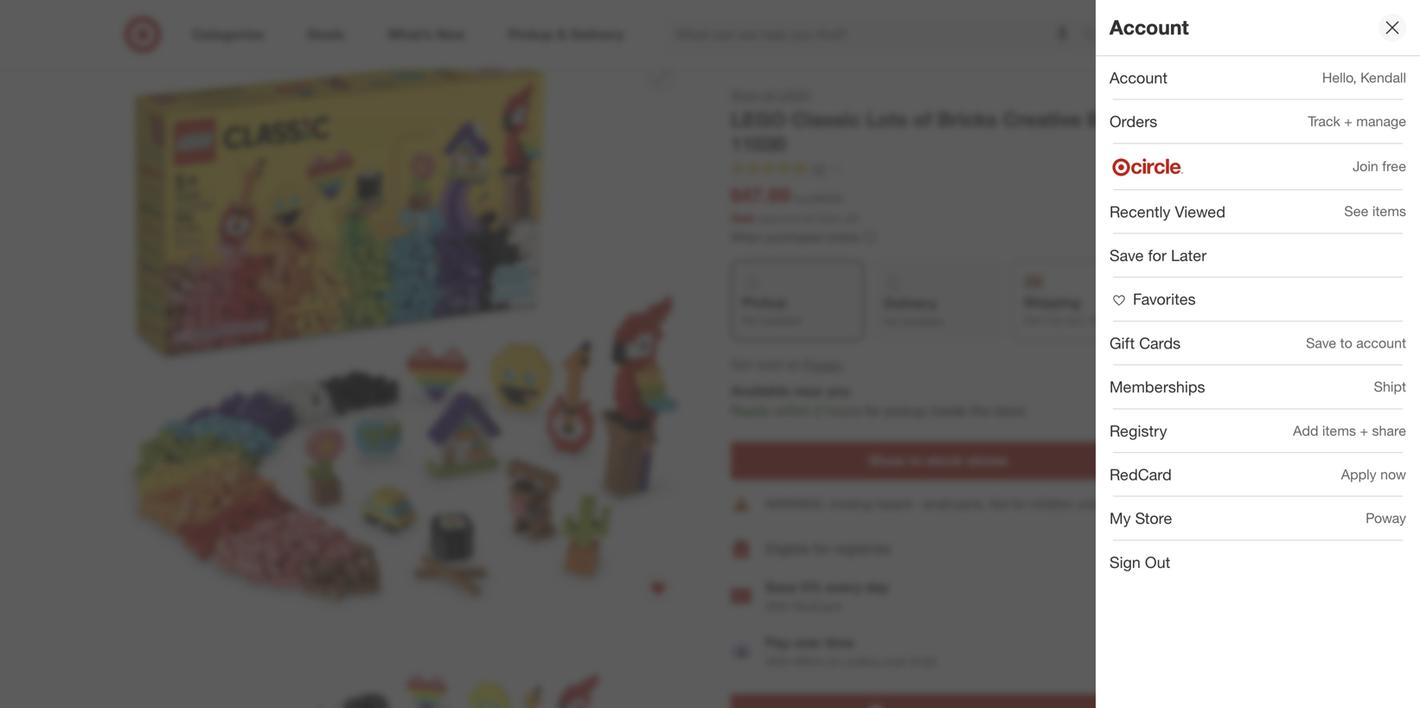 Task type: describe. For each thing, give the bounding box(es) containing it.
19
[[1111, 314, 1122, 327]]

ready
[[731, 403, 771, 420]]

3
[[1112, 497, 1118, 512]]

blocks
[[284, 16, 321, 31]]

1 vertical spatial lego
[[731, 107, 786, 132]]

with inside the pay over time with affirm on orders over $100
[[766, 654, 790, 670]]

shipt
[[1375, 379, 1407, 395]]

small
[[924, 497, 952, 512]]

%
[[832, 212, 842, 225]]

get
[[1024, 314, 1041, 327]]

stock
[[927, 452, 963, 469]]

my
[[1110, 509, 1131, 528]]

0 vertical spatial lego
[[778, 87, 811, 103]]

on
[[828, 654, 842, 670]]

parts.
[[955, 497, 986, 512]]

3 / from the left
[[324, 16, 328, 31]]

)
[[857, 212, 860, 225]]

0 horizontal spatial +
[[1345, 113, 1353, 130]]

day
[[866, 579, 889, 596]]

favorites link
[[1096, 278, 1421, 321]]

affirm
[[793, 654, 825, 670]]

hazard
[[875, 497, 912, 512]]

yrs.
[[1122, 497, 1141, 512]]

join free link
[[1096, 144, 1421, 189]]

registries
[[834, 541, 891, 558]]

join
[[1353, 158, 1379, 175]]

search
[[1075, 28, 1117, 45]]

add items + share
[[1294, 422, 1407, 439]]

0 vertical spatial poway
[[803, 356, 843, 373]]

you
[[827, 383, 851, 400]]

reg
[[794, 192, 809, 205]]

add
[[1294, 422, 1319, 439]]

toys link
[[163, 16, 187, 31]]

of
[[913, 107, 932, 132]]

stores
[[967, 452, 1008, 469]]

show
[[869, 452, 906, 469]]

account
[[1357, 335, 1407, 352]]

orders
[[1110, 112, 1158, 131]]

by
[[1052, 314, 1063, 327]]

0 vertical spatial toys
[[163, 16, 187, 31]]

search button
[[1075, 16, 1117, 57]]

lego classic lots of bricks creative building toys set 11030, 1 of 8 image
[[119, 49, 690, 620]]

available for pickup
[[762, 314, 802, 327]]

$
[[783, 212, 789, 225]]

$100
[[910, 654, 937, 670]]

set
[[1218, 107, 1249, 132]]

for inside available near you ready within 2 hours for pickup inside the store
[[865, 403, 881, 420]]

2 / from the left
[[190, 16, 194, 31]]

track
[[1309, 113, 1341, 130]]

when purchased online
[[731, 230, 859, 245]]

1 horizontal spatial +
[[1361, 422, 1369, 439]]

sign
[[1110, 553, 1141, 572]]

redcard inside save 5% every day with redcard
[[793, 599, 842, 614]]

bricks
[[938, 107, 998, 132]]

lots
[[867, 107, 908, 132]]

pickup
[[885, 403, 927, 420]]

save for save for later
[[1110, 246, 1144, 265]]

pickup
[[742, 294, 787, 311]]

hours
[[826, 403, 861, 420]]

poway button
[[803, 355, 843, 375]]

save 5% every day with redcard
[[766, 579, 889, 614]]

sign out
[[1110, 553, 1171, 572]]

0 horizontal spatial building
[[198, 16, 242, 31]]

creative
[[1003, 107, 1082, 132]]

registry
[[1110, 422, 1168, 440]]

building for /
[[331, 16, 375, 31]]

free
[[1383, 158, 1407, 175]]

2 & from the left
[[407, 16, 414, 31]]

within
[[774, 403, 811, 420]]

warning:
[[766, 497, 826, 512]]

image gallery element
[[119, 49, 690, 709]]

at
[[787, 356, 799, 373]]

save inside save 5% every day with redcard
[[766, 579, 797, 596]]

recently viewed
[[1110, 202, 1226, 221]]

toys inside shop all lego lego classic lots of bricks creative building toys set 11030
[[1170, 107, 1212, 132]]

later
[[1171, 246, 1207, 265]]

eligible for registries
[[766, 541, 891, 558]]

building sets & kits link
[[331, 16, 438, 31]]

see items
[[1345, 203, 1407, 220]]

for left children
[[1012, 497, 1027, 512]]

nov
[[1090, 314, 1108, 327]]

shipping get it by sun, nov 19
[[1024, 294, 1122, 327]]

share
[[1373, 422, 1407, 439]]

building for lego
[[1087, 107, 1165, 132]]

shop all lego lego classic lots of bricks creative building toys set 11030
[[731, 87, 1249, 156]]

1 account from the top
[[1110, 15, 1189, 39]]

account dialog
[[1096, 0, 1421, 709]]

save for save to account
[[1307, 335, 1337, 352]]



Task type: locate. For each thing, give the bounding box(es) containing it.
0 vertical spatial +
[[1345, 113, 1353, 130]]

0 horizontal spatial sets
[[245, 16, 269, 31]]

items for registry
[[1323, 422, 1357, 439]]

0 vertical spatial account
[[1110, 15, 1189, 39]]

1 horizontal spatial /
[[190, 16, 194, 31]]

1 & from the left
[[273, 16, 280, 31]]

over left $100
[[884, 654, 907, 670]]

save left to
[[1307, 335, 1337, 352]]

20
[[820, 212, 832, 225]]

25
[[812, 161, 826, 176]]

favorites
[[1133, 290, 1196, 309]]

2 horizontal spatial building
[[1087, 107, 1165, 132]]

hello,
[[1323, 69, 1357, 86]]

building sets & blocks link
[[198, 16, 321, 31]]

toys left set
[[1170, 107, 1212, 132]]

save to account
[[1307, 335, 1407, 352]]

every
[[826, 579, 862, 596]]

2 sets from the left
[[379, 16, 403, 31]]

1 / from the left
[[155, 16, 159, 31]]

to
[[1341, 335, 1353, 352]]

0 vertical spatial over
[[794, 635, 822, 651]]

0 horizontal spatial poway
[[803, 356, 843, 373]]

1 vertical spatial kendall
[[1361, 69, 1407, 86]]

under
[[1077, 497, 1108, 512]]

redcard up the yrs.
[[1110, 466, 1172, 484]]

0 horizontal spatial kendall
[[1185, 27, 1225, 42]]

1 horizontal spatial sets
[[379, 16, 403, 31]]

redcard
[[1110, 466, 1172, 484], [793, 599, 842, 614]]

0 vertical spatial items
[[1373, 203, 1407, 220]]

manage
[[1357, 113, 1407, 130]]

0 horizontal spatial redcard
[[793, 599, 842, 614]]

lego right all
[[778, 87, 811, 103]]

1 horizontal spatial available
[[904, 315, 944, 328]]

with inside save 5% every day with redcard
[[766, 599, 790, 614]]

building
[[198, 16, 242, 31], [331, 16, 375, 31], [1087, 107, 1165, 132]]

/ right blocks
[[324, 16, 328, 31]]

1 sets from the left
[[245, 16, 269, 31]]

kendall right hi,
[[1185, 27, 1225, 42]]

(
[[817, 212, 820, 225]]

0 vertical spatial save
[[1110, 246, 1144, 265]]

1 horizontal spatial kendall
[[1361, 69, 1407, 86]]

kendall up manage
[[1361, 69, 1407, 86]]

1 horizontal spatial over
[[884, 654, 907, 670]]

children
[[1030, 497, 1073, 512]]

available inside delivery not available
[[904, 315, 944, 328]]

/
[[155, 16, 159, 31], [190, 16, 194, 31], [324, 16, 328, 31]]

0 horizontal spatial toys
[[163, 16, 187, 31]]

poway down now at the bottom of the page
[[1366, 510, 1407, 527]]

available down delivery
[[904, 315, 944, 328]]

for inside account dialog
[[1149, 246, 1167, 265]]

account hello, kendall element
[[1110, 68, 1168, 87]]

the
[[971, 403, 991, 420]]

11030
[[731, 132, 786, 156]]

over
[[794, 635, 822, 651], [884, 654, 907, 670]]

not left sold
[[731, 356, 753, 373]]

2 with from the top
[[766, 654, 790, 670]]

0 vertical spatial kendall
[[1185, 27, 1225, 42]]

available near you ready within 2 hours for pickup inside the store
[[731, 383, 1026, 420]]

when
[[731, 230, 763, 245]]

sets left kits on the top of page
[[379, 16, 403, 31]]

viewed
[[1175, 202, 1226, 221]]

building right the toys link
[[198, 16, 242, 31]]

kits
[[418, 16, 438, 31]]

lego up 11030
[[731, 107, 786, 132]]

kendall inside account dialog
[[1361, 69, 1407, 86]]

1 vertical spatial account
[[1110, 68, 1168, 87]]

store
[[1136, 509, 1173, 528]]

shop
[[731, 87, 760, 103]]

sold
[[757, 356, 783, 373]]

online
[[827, 230, 859, 245]]

with
[[766, 599, 790, 614], [766, 654, 790, 670]]

save
[[1110, 246, 1144, 265], [1307, 335, 1337, 352], [766, 579, 797, 596]]

& left kits on the top of page
[[407, 16, 414, 31]]

memberships
[[1110, 378, 1206, 396]]

toys right the target link
[[163, 16, 187, 31]]

redcard inside account dialog
[[1110, 466, 1172, 484]]

2 horizontal spatial /
[[324, 16, 328, 31]]

+ left share
[[1361, 422, 1369, 439]]

1 horizontal spatial redcard
[[1110, 466, 1172, 484]]

target / toys / building sets & blocks / building sets & kits
[[119, 16, 438, 31]]

hi,
[[1168, 27, 1182, 42]]

-
[[916, 497, 920, 512]]

building right blocks
[[331, 16, 375, 31]]

poway
[[803, 356, 843, 373], [1366, 510, 1407, 527]]

items for recently viewed
[[1373, 203, 1407, 220]]

for right "eligible"
[[814, 541, 831, 558]]

items right "see"
[[1373, 203, 1407, 220]]

building down account hello, kendall element
[[1087, 107, 1165, 132]]

target
[[119, 16, 152, 31]]

warning: choking hazard - small parts. not for children under 3 yrs.
[[766, 497, 1141, 512]]

sign out link
[[1096, 541, 1421, 584]]

1 horizontal spatial building
[[331, 16, 375, 31]]

not down delivery
[[884, 315, 901, 328]]

1 vertical spatial save
[[1307, 335, 1337, 352]]

choking
[[829, 497, 872, 512]]

hi, kendall
[[1168, 27, 1225, 42]]

available
[[762, 314, 802, 327], [904, 315, 944, 328]]

+
[[1345, 113, 1353, 130], [1361, 422, 1369, 439]]

lego
[[778, 87, 811, 103], [731, 107, 786, 132]]

1 horizontal spatial poway
[[1366, 510, 1407, 527]]

1 vertical spatial +
[[1361, 422, 1369, 439]]

poway inside account dialog
[[1366, 510, 1407, 527]]

show in-stock stores button
[[731, 442, 1146, 480]]

not
[[742, 314, 759, 327], [884, 315, 901, 328], [731, 356, 753, 373], [990, 497, 1009, 512]]

redcard down 5%
[[793, 599, 842, 614]]

1 horizontal spatial &
[[407, 16, 414, 31]]

0 vertical spatial with
[[766, 599, 790, 614]]

account up orders
[[1110, 68, 1168, 87]]

0 horizontal spatial &
[[273, 16, 280, 31]]

$59.99
[[812, 192, 843, 205]]

pay over time with affirm on orders over $100
[[766, 635, 937, 670]]

1 vertical spatial redcard
[[793, 599, 842, 614]]

delivery
[[884, 295, 937, 312]]

0 horizontal spatial /
[[155, 16, 159, 31]]

apply
[[1342, 466, 1377, 483]]

2 horizontal spatial save
[[1307, 335, 1337, 352]]

save left 5%
[[766, 579, 797, 596]]

track + manage
[[1309, 113, 1407, 130]]

1 vertical spatial items
[[1323, 422, 1357, 439]]

over up affirm
[[794, 635, 822, 651]]

1 horizontal spatial save
[[1110, 246, 1144, 265]]

1 vertical spatial over
[[884, 654, 907, 670]]

available for delivery
[[904, 315, 944, 328]]

pay
[[766, 635, 790, 651]]

shipping
[[1024, 294, 1082, 311]]

available down pickup in the right top of the page
[[762, 314, 802, 327]]

/ right the toys link
[[190, 16, 194, 31]]

not inside pickup not available
[[742, 314, 759, 327]]

kendall for hi, kendall
[[1185, 27, 1225, 42]]

0 horizontal spatial save
[[766, 579, 797, 596]]

gift
[[1110, 334, 1135, 352]]

orders
[[845, 654, 880, 670]]

show in-stock stores
[[869, 452, 1008, 469]]

toys
[[163, 16, 187, 31], [1170, 107, 1212, 132]]

1 vertical spatial toys
[[1170, 107, 1212, 132]]

1 horizontal spatial items
[[1373, 203, 1407, 220]]

5%
[[801, 579, 822, 596]]

all
[[763, 87, 775, 103]]

apply now
[[1342, 466, 1407, 483]]

25 link
[[731, 160, 843, 180]]

purchased
[[766, 230, 824, 245]]

not inside delivery not available
[[884, 315, 901, 328]]

it
[[1044, 314, 1049, 327]]

out
[[1145, 553, 1171, 572]]

& left blocks
[[273, 16, 280, 31]]

/ left the toys link
[[155, 16, 159, 31]]

gift cards
[[1110, 334, 1181, 352]]

sets left blocks
[[245, 16, 269, 31]]

not sold at poway
[[731, 356, 843, 373]]

hello, kendall
[[1323, 69, 1407, 86]]

advertisement region
[[731, 695, 1302, 709]]

1 horizontal spatial toys
[[1170, 107, 1212, 132]]

2 vertical spatial save
[[766, 579, 797, 596]]

for left later
[[1149, 246, 1167, 265]]

save for later link
[[1096, 234, 1421, 277]]

not right parts.
[[990, 497, 1009, 512]]

1 with from the top
[[766, 599, 790, 614]]

sun,
[[1066, 314, 1087, 327]]

12.00
[[789, 212, 815, 225]]

0 horizontal spatial over
[[794, 635, 822, 651]]

eligible
[[766, 541, 810, 558]]

save down recently
[[1110, 246, 1144, 265]]

+ right track
[[1345, 113, 1353, 130]]

in-
[[910, 452, 927, 469]]

see
[[1345, 203, 1369, 220]]

not down pickup in the right top of the page
[[742, 314, 759, 327]]

What can we help you find? suggestions appear below search field
[[666, 16, 1087, 54]]

0 horizontal spatial items
[[1323, 422, 1357, 439]]

target link
[[119, 16, 152, 31]]

building inside shop all lego lego classic lots of bricks creative building toys set 11030
[[1087, 107, 1165, 132]]

available inside pickup not available
[[762, 314, 802, 327]]

cards
[[1140, 334, 1181, 352]]

time
[[826, 635, 855, 651]]

1 vertical spatial with
[[766, 654, 790, 670]]

with down pay
[[766, 654, 790, 670]]

kendall for hello, kendall
[[1361, 69, 1407, 86]]

items right add
[[1323, 422, 1357, 439]]

1 vertical spatial poway
[[1366, 510, 1407, 527]]

poway right at
[[803, 356, 843, 373]]

2
[[815, 403, 822, 420]]

0 horizontal spatial available
[[762, 314, 802, 327]]

0 vertical spatial redcard
[[1110, 466, 1172, 484]]

2 account from the top
[[1110, 68, 1168, 87]]

account up account hello, kendall element
[[1110, 15, 1189, 39]]

with up pay
[[766, 599, 790, 614]]

account
[[1110, 15, 1189, 39], [1110, 68, 1168, 87]]

view favorites element
[[1110, 290, 1196, 309]]

for right hours
[[865, 403, 881, 420]]



Task type: vqa. For each thing, say whether or not it's contained in the screenshot.


